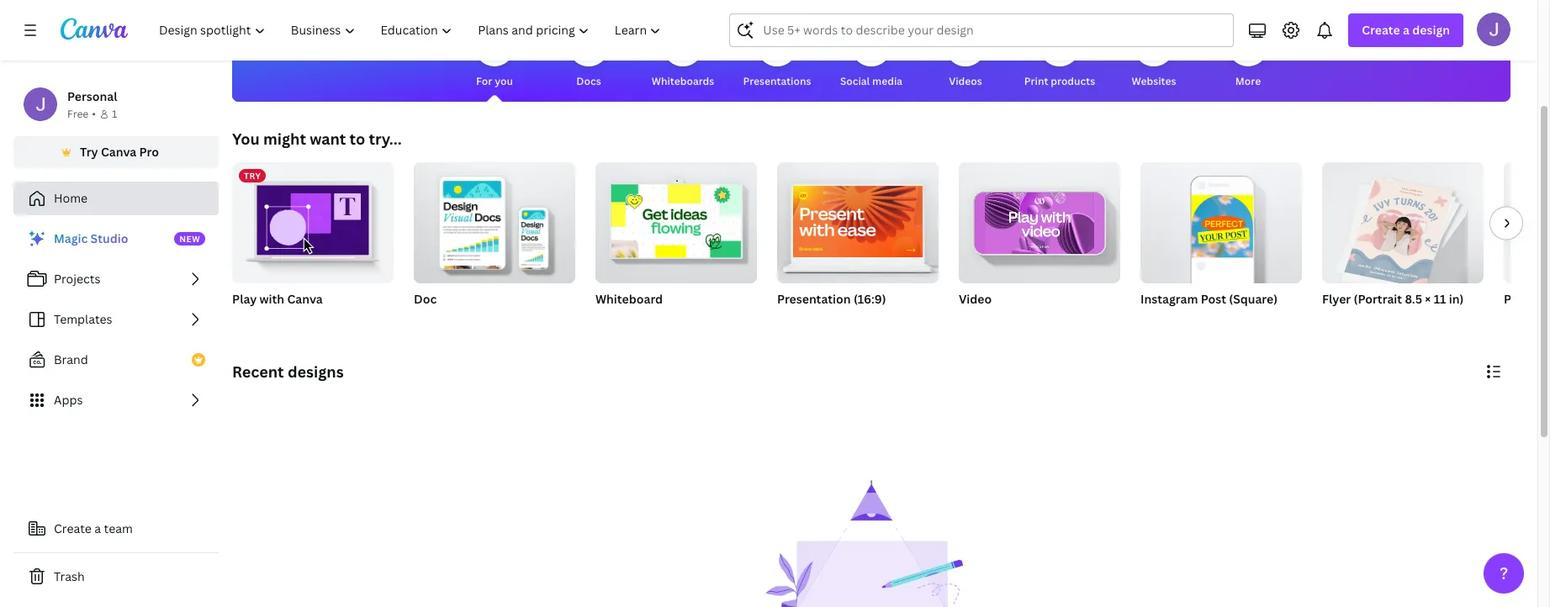 Task type: locate. For each thing, give the bounding box(es) containing it.
a inside dropdown button
[[1403, 22, 1410, 38]]

instagram
[[1141, 291, 1198, 307]]

canva
[[101, 144, 136, 160], [287, 291, 323, 307]]

canva left pro
[[101, 144, 136, 160]]

play
[[232, 291, 257, 307]]

0 vertical spatial canva
[[101, 144, 136, 160]]

canva inside button
[[101, 144, 136, 160]]

try inside button
[[80, 144, 98, 160]]

canva inside group
[[287, 291, 323, 307]]

create a team
[[54, 521, 133, 537]]

None search field
[[730, 13, 1234, 47]]

(16:9)
[[854, 291, 886, 307]]

× left 11
[[1425, 291, 1431, 307]]

media
[[872, 74, 903, 88]]

create a design button
[[1349, 13, 1464, 47]]

video
[[959, 291, 992, 307]]

1 horizontal spatial create
[[1362, 22, 1400, 38]]

try
[[80, 144, 98, 160], [244, 170, 261, 182]]

you
[[232, 129, 260, 149]]

× for 8.5
[[1425, 291, 1431, 307]]

top level navigation element
[[148, 13, 676, 47]]

1 vertical spatial a
[[94, 521, 101, 537]]

presentation
[[777, 291, 851, 307]]

poster (18 × 24 in portrait) group
[[1504, 162, 1550, 329]]

docs button
[[569, 14, 609, 102]]

0 vertical spatial try
[[80, 144, 98, 160]]

×
[[1425, 291, 1431, 307], [1518, 313, 1523, 327]]

1 vertical spatial try
[[244, 170, 261, 182]]

create left team
[[54, 521, 92, 537]]

flyer (portrait 8.5 × 11 in) group
[[1322, 156, 1484, 329]]

create inside button
[[54, 521, 92, 537]]

group
[[414, 156, 575, 284], [596, 156, 757, 284], [777, 156, 939, 284], [959, 156, 1121, 284], [1141, 156, 1302, 284], [1322, 156, 1484, 289], [1504, 162, 1550, 284]]

a inside button
[[94, 521, 101, 537]]

1 horizontal spatial a
[[1403, 22, 1410, 38]]

social media
[[840, 74, 903, 88]]

post
[[1201, 291, 1227, 307]]

1 horizontal spatial try
[[244, 170, 261, 182]]

group for video group
[[959, 156, 1121, 284]]

0 horizontal spatial a
[[94, 521, 101, 537]]

instagram post (square) group
[[1141, 156, 1302, 329]]

poster
[[1504, 291, 1541, 307]]

templates link
[[13, 303, 219, 337]]

1
[[112, 107, 117, 121]]

try for try canva pro
[[80, 144, 98, 160]]

recent designs
[[232, 362, 344, 382]]

(1
[[1544, 291, 1550, 307]]

apps link
[[13, 384, 219, 417]]

× inside poster (1 18 × 24 in
[[1518, 313, 1523, 327]]

templates
[[54, 311, 112, 327]]

a for design
[[1403, 22, 1410, 38]]

projects
[[54, 271, 101, 287]]

group for presentation (16:9) group
[[777, 156, 939, 284]]

0 vertical spatial ×
[[1425, 291, 1431, 307]]

whiteboard group
[[596, 156, 757, 329]]

personal
[[67, 88, 117, 104]]

8.5
[[1405, 291, 1423, 307]]

create inside dropdown button
[[1362, 22, 1400, 38]]

websites
[[1132, 74, 1176, 88]]

1 horizontal spatial canva
[[287, 291, 323, 307]]

doc
[[414, 291, 437, 307]]

instagram post (square)
[[1141, 291, 1278, 307]]

in
[[1539, 313, 1548, 327]]

0 horizontal spatial canva
[[101, 144, 136, 160]]

in)
[[1449, 291, 1464, 307]]

free
[[67, 107, 89, 121]]

a left team
[[94, 521, 101, 537]]

group for poster (18 × 24 in portrait) group
[[1504, 162, 1550, 284]]

1 vertical spatial create
[[54, 521, 92, 537]]

play with canva
[[232, 291, 323, 307]]

a for team
[[94, 521, 101, 537]]

try canva pro button
[[13, 136, 219, 168]]

apps
[[54, 392, 83, 408]]

social
[[840, 74, 870, 88]]

presentation (16:9) group
[[777, 156, 939, 329]]

whiteboard
[[596, 291, 663, 307]]

jacob simon image
[[1477, 13, 1511, 46]]

try down • on the left
[[80, 144, 98, 160]]

create
[[1362, 22, 1400, 38], [54, 521, 92, 537]]

try down you on the top of the page
[[244, 170, 261, 182]]

1 vertical spatial ×
[[1518, 313, 1523, 327]]

0 horizontal spatial create
[[54, 521, 92, 537]]

try for try
[[244, 170, 261, 182]]

with
[[260, 291, 284, 307]]

videos
[[949, 74, 982, 88]]

trash link
[[13, 560, 219, 594]]

print products button
[[1025, 14, 1095, 102]]

create left design
[[1362, 22, 1400, 38]]

try inside play with canva group
[[244, 170, 261, 182]]

1 horizontal spatial ×
[[1518, 313, 1523, 327]]

0 horizontal spatial try
[[80, 144, 98, 160]]

0 vertical spatial create
[[1362, 22, 1400, 38]]

0 vertical spatial a
[[1403, 22, 1410, 38]]

designs
[[288, 362, 344, 382]]

× right 18
[[1518, 313, 1523, 327]]

docs
[[577, 74, 601, 88]]

group for whiteboard group
[[596, 156, 757, 284]]

a
[[1403, 22, 1410, 38], [94, 521, 101, 537]]

1 vertical spatial canva
[[287, 291, 323, 307]]

products
[[1051, 74, 1095, 88]]

a left design
[[1403, 22, 1410, 38]]

canva right 'with'
[[287, 291, 323, 307]]

list
[[13, 222, 219, 417]]

social media button
[[840, 14, 903, 102]]

0 horizontal spatial ×
[[1425, 291, 1431, 307]]

presentations
[[743, 74, 811, 88]]

flyer (portrait 8.5 × 11 in)
[[1322, 291, 1464, 307]]

list containing magic studio
[[13, 222, 219, 417]]



Task type: describe. For each thing, give the bounding box(es) containing it.
print
[[1025, 74, 1049, 88]]

team
[[104, 521, 133, 537]]

trash
[[54, 569, 85, 585]]

for you
[[476, 74, 513, 88]]

recent
[[232, 362, 284, 382]]

(portrait
[[1354, 291, 1402, 307]]

pro
[[139, 144, 159, 160]]

create a design
[[1362, 22, 1450, 38]]

you
[[495, 74, 513, 88]]

(square)
[[1229, 291, 1278, 307]]

presentation (16:9)
[[777, 291, 886, 307]]

Search search field
[[763, 14, 1201, 46]]

for you button
[[474, 14, 515, 102]]

whiteboards button
[[652, 14, 714, 102]]

home
[[54, 190, 88, 206]]

× for 18
[[1518, 313, 1523, 327]]

poster (1 18 × 24 in
[[1504, 291, 1550, 327]]

group for "doc" group
[[414, 156, 575, 284]]

whiteboards
[[652, 74, 714, 88]]

create a team button
[[13, 512, 219, 546]]

brand link
[[13, 343, 219, 377]]

new
[[179, 233, 200, 245]]

might
[[263, 129, 306, 149]]

projects link
[[13, 262, 219, 296]]

•
[[92, 107, 96, 121]]

group for flyer (portrait 8.5 × 11 in) group
[[1322, 156, 1484, 289]]

play with canva group
[[232, 162, 394, 309]]

brand
[[54, 352, 88, 368]]

more button
[[1228, 14, 1269, 102]]

24
[[1525, 313, 1537, 327]]

for
[[476, 74, 492, 88]]

want
[[310, 129, 346, 149]]

18
[[1504, 313, 1516, 327]]

11
[[1434, 291, 1447, 307]]

group for instagram post (square) "group"
[[1141, 156, 1302, 284]]

you might want to try...
[[232, 129, 402, 149]]

videos button
[[946, 14, 986, 102]]

magic studio
[[54, 231, 128, 246]]

design
[[1413, 22, 1450, 38]]

try...
[[369, 129, 402, 149]]

flyer
[[1322, 291, 1351, 307]]

more
[[1236, 74, 1261, 88]]

studio
[[91, 231, 128, 246]]

video group
[[959, 156, 1121, 329]]

create for create a design
[[1362, 22, 1400, 38]]

print products
[[1025, 74, 1095, 88]]

presentations button
[[743, 14, 811, 102]]

create for create a team
[[54, 521, 92, 537]]

magic
[[54, 231, 88, 246]]

free •
[[67, 107, 96, 121]]

try canva pro
[[80, 144, 159, 160]]

to
[[350, 129, 365, 149]]

doc group
[[414, 156, 575, 329]]

websites button
[[1132, 14, 1176, 102]]

home link
[[13, 182, 219, 215]]



Task type: vqa. For each thing, say whether or not it's contained in the screenshot.
the Jacob Simon image
yes



